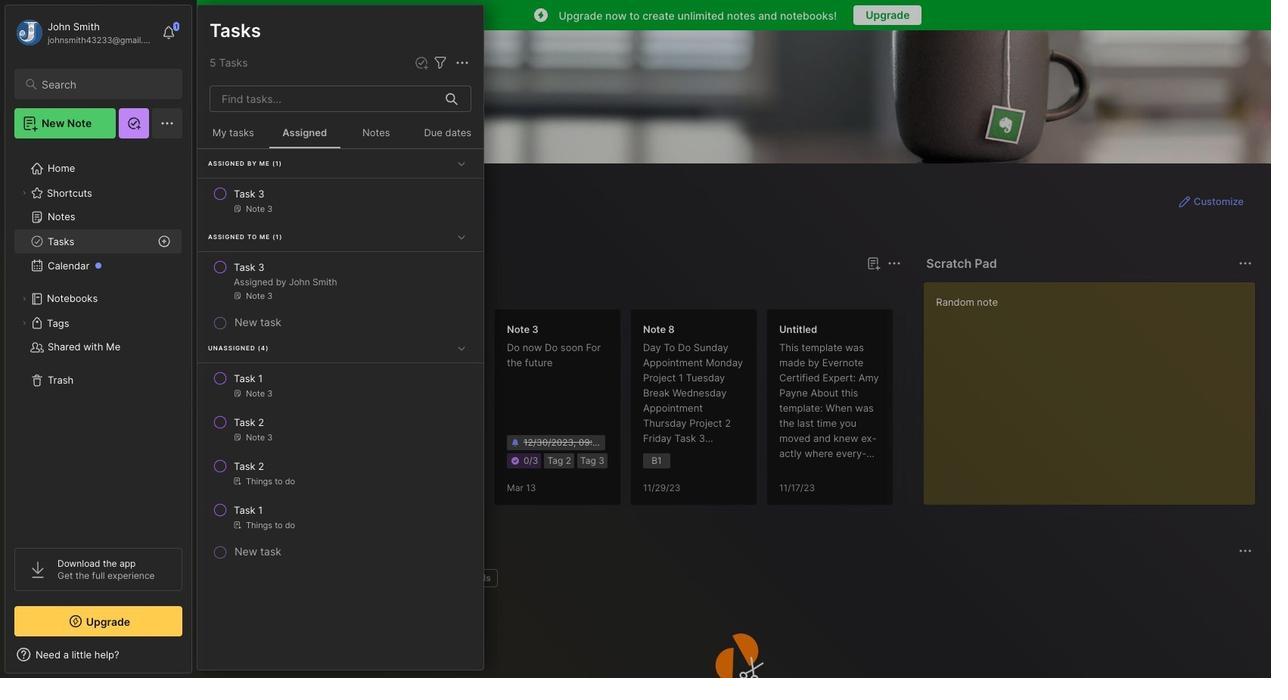 Task type: vqa. For each thing, say whether or not it's contained in the screenshot.
"More actions and view options" IMAGE
yes



Task type: describe. For each thing, give the bounding box(es) containing it.
Account field
[[14, 17, 154, 48]]

task 2 7 cell
[[234, 415, 264, 430]]

2 horizontal spatial tab
[[456, 569, 498, 587]]

4 row from the top
[[204, 409, 478, 450]]

Find tasks… text field
[[213, 86, 437, 111]]

WHAT'S NEW field
[[5, 643, 192, 667]]

tree inside main element
[[5, 148, 192, 534]]

1 row from the top
[[204, 180, 478, 221]]

Filter tasks field
[[432, 54, 450, 72]]

click to collapse image
[[191, 650, 203, 668]]

main element
[[0, 0, 197, 678]]

task 3 3 cell
[[234, 260, 265, 275]]

collapse assignedtome image
[[454, 229, 469, 244]]

more actions and view options image
[[453, 54, 472, 72]]

task 2 8 cell
[[234, 459, 264, 474]]

3 row from the top
[[204, 365, 478, 406]]

task 1 9 cell
[[234, 503, 263, 518]]

Start writing… text field
[[937, 282, 1255, 493]]



Task type: locate. For each thing, give the bounding box(es) containing it.
6 row from the top
[[204, 497, 478, 538]]

tree
[[5, 148, 192, 534]]

row group
[[198, 149, 484, 563], [222, 309, 1272, 515]]

tab list
[[225, 282, 900, 300]]

task 1 6 cell
[[234, 371, 263, 386]]

More actions and view options field
[[450, 54, 472, 72]]

0 horizontal spatial tab
[[225, 282, 269, 300]]

filter tasks image
[[432, 54, 450, 72]]

collapse assignedbyme image
[[454, 156, 469, 171]]

expand tags image
[[20, 319, 29, 328]]

Search text field
[[42, 77, 169, 92]]

expand notebooks image
[[20, 295, 29, 304]]

new task image
[[414, 55, 429, 70]]

none search field inside main element
[[42, 75, 169, 93]]

collapse unassigned image
[[454, 340, 469, 356]]

task 3 1 cell
[[234, 186, 265, 201]]

2 row from the top
[[204, 254, 478, 308]]

1 horizontal spatial tab
[[275, 282, 337, 300]]

None search field
[[42, 75, 169, 93]]

5 row from the top
[[204, 453, 478, 494]]

row
[[204, 180, 478, 221], [204, 254, 478, 308], [204, 365, 478, 406], [204, 409, 478, 450], [204, 453, 478, 494], [204, 497, 478, 538]]

tab
[[225, 282, 269, 300], [275, 282, 337, 300], [456, 569, 498, 587]]



